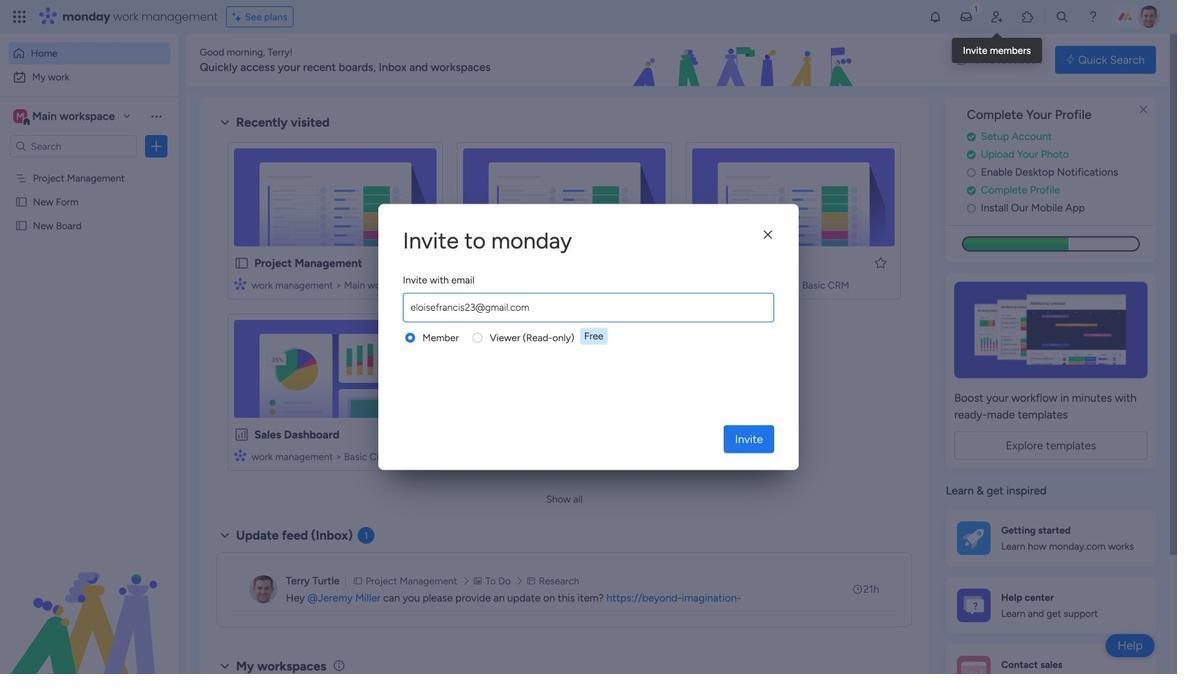 Task type: locate. For each thing, give the bounding box(es) containing it.
2 vertical spatial option
[[0, 166, 179, 169]]

1 vertical spatial public board image
[[234, 256, 249, 271]]

option
[[8, 42, 170, 64], [8, 66, 170, 88], [0, 166, 179, 169]]

1 element
[[358, 528, 375, 544]]

component image
[[234, 278, 247, 290], [463, 278, 476, 290]]

contact sales element
[[946, 645, 1156, 675]]

1 vertical spatial lottie animation image
[[0, 533, 179, 675]]

0 vertical spatial lottie animation image
[[549, 34, 943, 87]]

update feed image
[[959, 10, 973, 24]]

2 vertical spatial check circle image
[[967, 185, 976, 196]]

1 check circle image from the top
[[967, 132, 976, 142]]

workspace selection element
[[13, 108, 117, 126]]

help image
[[1086, 10, 1100, 24]]

1 vertical spatial lottie animation element
[[0, 533, 179, 675]]

1 horizontal spatial lottie animation element
[[549, 34, 943, 87]]

getting started element
[[946, 511, 1156, 567]]

0 vertical spatial check circle image
[[967, 132, 976, 142]]

lottie animation image
[[549, 34, 943, 87], [0, 533, 179, 675]]

0 vertical spatial public board image
[[15, 219, 28, 233]]

select product image
[[13, 10, 27, 24]]

1 component image from the left
[[234, 278, 247, 290]]

0 horizontal spatial lottie animation image
[[0, 533, 179, 675]]

1 vertical spatial check circle image
[[967, 149, 976, 160]]

0 horizontal spatial public board image
[[15, 219, 28, 233]]

1 vertical spatial circle o image
[[967, 203, 976, 214]]

quick search results list box
[[216, 131, 912, 488]]

0 horizontal spatial component image
[[234, 278, 247, 290]]

2 component image from the left
[[463, 278, 476, 290]]

list box
[[0, 164, 179, 427]]

0 horizontal spatial lottie animation element
[[0, 533, 179, 675]]

circle o image
[[967, 167, 976, 178], [967, 203, 976, 214]]

0 vertical spatial circle o image
[[967, 167, 976, 178]]

help center element
[[946, 578, 1156, 634]]

lottie animation element
[[549, 34, 943, 87], [0, 533, 179, 675]]

workspace image
[[13, 109, 27, 124]]

public board image
[[15, 219, 28, 233], [234, 256, 249, 271]]

invite members image
[[990, 10, 1004, 24]]

1 horizontal spatial component image
[[463, 278, 476, 290]]

see plans image
[[232, 9, 245, 25]]

close image
[[764, 230, 772, 240]]

check circle image
[[967, 132, 976, 142], [967, 149, 976, 160], [967, 185, 976, 196]]



Task type: describe. For each thing, give the bounding box(es) containing it.
close my workspaces image
[[216, 658, 233, 675]]

Search in workspace field
[[29, 138, 117, 154]]

1 image
[[970, 1, 982, 16]]

2 circle o image from the top
[[967, 203, 976, 214]]

0 vertical spatial lottie animation element
[[549, 34, 943, 87]]

public dashboard image
[[234, 427, 249, 443]]

notifications image
[[928, 10, 942, 24]]

public board image
[[15, 195, 28, 209]]

1 horizontal spatial lottie animation image
[[549, 34, 943, 87]]

component image
[[234, 449, 247, 462]]

1 horizontal spatial public board image
[[234, 256, 249, 271]]

close recently visited image
[[216, 114, 233, 131]]

1 vertical spatial option
[[8, 66, 170, 88]]

close update feed (inbox) image
[[216, 528, 233, 544]]

terry turtle image
[[1138, 6, 1160, 28]]

3 check circle image from the top
[[967, 185, 976, 196]]

2 check circle image from the top
[[967, 149, 976, 160]]

add to favorites image
[[874, 256, 888, 270]]

Enter one or more email addresses text field
[[406, 294, 771, 322]]

search everything image
[[1055, 10, 1069, 24]]

1 circle o image from the top
[[967, 167, 976, 178]]

v2 bolt switch image
[[1066, 52, 1075, 68]]

0 vertical spatial option
[[8, 42, 170, 64]]

terry turtle image
[[249, 576, 277, 604]]

v2 user feedback image
[[957, 52, 968, 68]]

dapulse x slim image
[[1135, 102, 1152, 118]]

templates image image
[[958, 282, 1143, 379]]

monday marketplace image
[[1021, 10, 1035, 24]]



Task type: vqa. For each thing, say whether or not it's contained in the screenshot.
"See plans" button at the left of page
no



